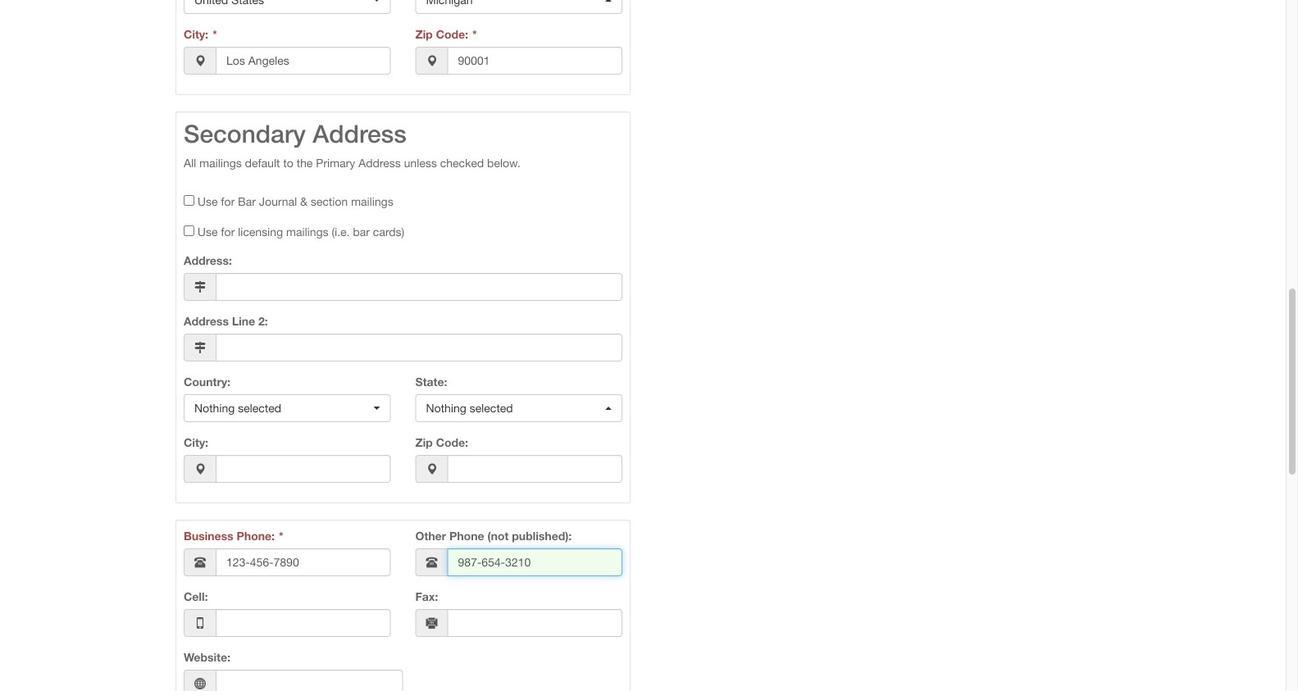 Task type: vqa. For each thing, say whether or not it's contained in the screenshot.
first map marker icon from the right
yes



Task type: locate. For each thing, give the bounding box(es) containing it.
map signs image
[[194, 281, 206, 293]]

None checkbox
[[184, 195, 194, 206], [184, 226, 194, 236], [184, 195, 194, 206], [184, 226, 194, 236]]

map marker image
[[426, 55, 438, 67]]

None text field
[[216, 47, 391, 75], [216, 273, 623, 301], [216, 334, 623, 362], [216, 455, 391, 483], [448, 455, 623, 483], [448, 549, 623, 577], [448, 610, 623, 638], [216, 47, 391, 75], [216, 273, 623, 301], [216, 334, 623, 362], [216, 455, 391, 483], [448, 455, 623, 483], [448, 549, 623, 577], [448, 610, 623, 638]]

None text field
[[448, 47, 623, 75], [216, 549, 391, 577], [216, 610, 391, 638], [216, 670, 403, 692], [448, 47, 623, 75], [216, 549, 391, 577], [216, 610, 391, 638], [216, 670, 403, 692]]

map signs image
[[194, 342, 206, 354]]

map marker image
[[194, 55, 206, 67], [194, 464, 206, 475], [426, 464, 438, 475]]



